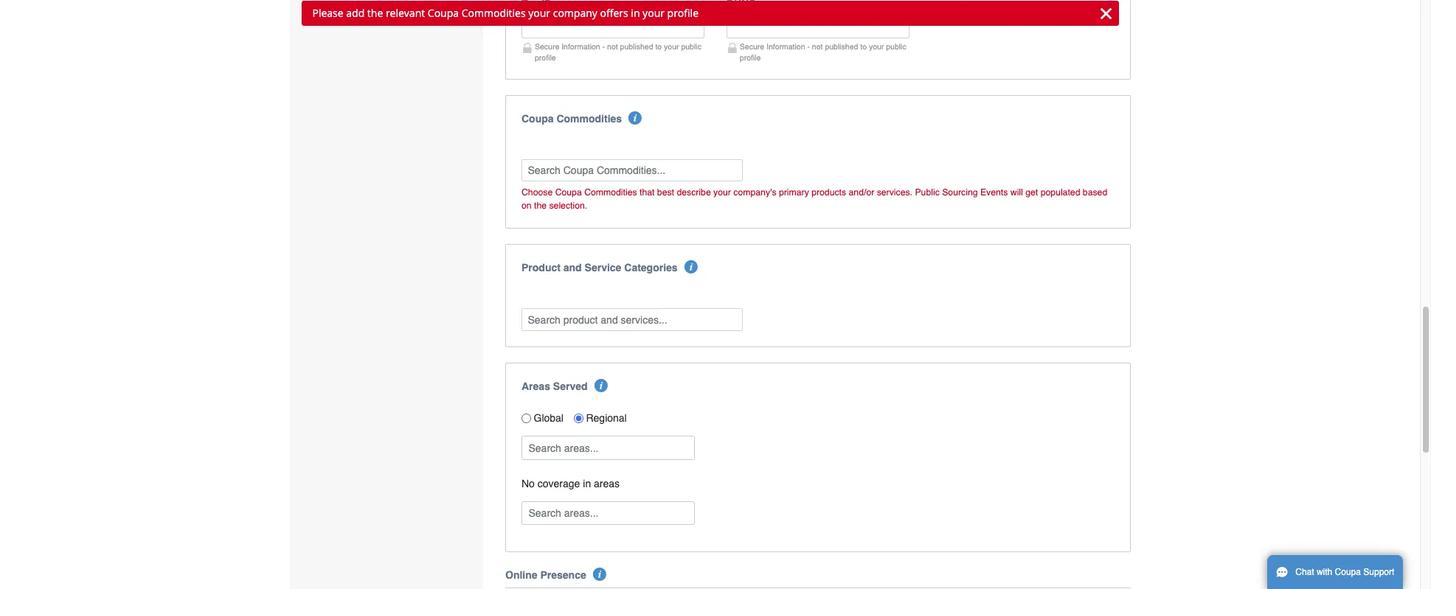 Task type: describe. For each thing, give the bounding box(es) containing it.
public for tax id text field
[[681, 42, 701, 51]]

- for duns text box on the right of the page
[[807, 42, 810, 51]]

secure for tax id text field
[[535, 42, 559, 51]]

product
[[522, 262, 561, 274]]

additional information image for areas served
[[594, 379, 608, 392]]

company's
[[733, 188, 776, 198]]

Tax ID text field
[[522, 16, 704, 39]]

not for duns text box on the right of the page
[[812, 42, 823, 51]]

your inside choose coupa commodities that best describe your company's primary products and/or services. public sourcing events will get populated based on the selection.
[[713, 188, 731, 198]]

global
[[534, 413, 564, 424]]

describe
[[677, 188, 711, 198]]

your down tax id text field
[[664, 42, 679, 51]]

not for tax id text field
[[607, 42, 618, 51]]

chat with coupa support button
[[1267, 555, 1403, 589]]

secure information - not published to your public profile for duns text box on the right of the page
[[740, 42, 906, 62]]

support
[[1363, 567, 1394, 578]]

0 vertical spatial in
[[631, 6, 640, 20]]

profile for tax id text field
[[535, 53, 556, 62]]

commodities inside choose coupa commodities that best describe your company's primary products and/or services. public sourcing events will get populated based on the selection.
[[584, 188, 637, 198]]

- for tax id text field
[[602, 42, 605, 51]]

secure for duns text box on the right of the page
[[740, 42, 764, 51]]

additional information image for coupa commodities
[[629, 111, 642, 125]]

Search areas... text field
[[523, 502, 693, 525]]

published for tax id text field
[[620, 42, 653, 51]]

Search product and services... field
[[522, 309, 743, 331]]

no coverage in areas
[[522, 478, 620, 490]]

presence
[[540, 570, 586, 581]]

populated
[[1041, 188, 1080, 198]]

published for duns text box on the right of the page
[[825, 42, 858, 51]]

categories
[[624, 262, 678, 274]]

choose
[[522, 188, 553, 198]]

sourcing
[[942, 188, 978, 198]]

and/or
[[849, 188, 874, 198]]

online
[[505, 570, 537, 581]]

company
[[553, 6, 597, 20]]

1 vertical spatial in
[[583, 478, 591, 490]]

information for duns text box on the right of the page
[[766, 42, 805, 51]]

coupa inside 'button'
[[1335, 567, 1361, 578]]

information for tax id text field
[[561, 42, 600, 51]]

your left company
[[528, 6, 550, 20]]

please add the relevant coupa commodities your company offers in your profile
[[312, 6, 699, 20]]

based
[[1083, 188, 1107, 198]]

primary
[[779, 188, 809, 198]]

the inside choose coupa commodities that best describe your company's primary products and/or services. public sourcing events will get populated based on the selection.
[[534, 200, 547, 211]]



Task type: locate. For each thing, give the bounding box(es) containing it.
served
[[553, 380, 588, 392]]

1 horizontal spatial additional information image
[[685, 261, 698, 274]]

1 horizontal spatial published
[[825, 42, 858, 51]]

1 horizontal spatial public
[[886, 42, 906, 51]]

services.
[[877, 188, 912, 198]]

0 vertical spatial the
[[367, 6, 383, 20]]

areas
[[522, 380, 550, 392]]

1 horizontal spatial secure information - not published to your public profile
[[740, 42, 906, 62]]

public for duns text box on the right of the page
[[886, 42, 906, 51]]

chat with coupa support
[[1296, 567, 1394, 578]]

additional information image up search coupa commodities... field
[[629, 111, 642, 125]]

will
[[1010, 188, 1023, 198]]

- down duns text box on the right of the page
[[807, 42, 810, 51]]

public
[[681, 42, 701, 51], [886, 42, 906, 51]]

and
[[563, 262, 582, 274]]

relevant
[[386, 6, 425, 20]]

-
[[602, 42, 605, 51], [807, 42, 810, 51]]

1 secure from the left
[[535, 42, 559, 51]]

public
[[915, 188, 940, 198]]

2 horizontal spatial profile
[[740, 53, 761, 62]]

coupa inside choose coupa commodities that best describe your company's primary products and/or services. public sourcing events will get populated based on the selection.
[[555, 188, 582, 198]]

please
[[312, 6, 343, 20]]

published down tax id text field
[[620, 42, 653, 51]]

secure information - not published to your public profile down tax id text field
[[535, 42, 701, 62]]

chat
[[1296, 567, 1314, 578]]

0 horizontal spatial profile
[[535, 53, 556, 62]]

None radio
[[522, 414, 531, 423]]

to
[[655, 42, 662, 51], [860, 42, 867, 51]]

0 vertical spatial additional information image
[[594, 379, 608, 392]]

- down tax id text field
[[602, 42, 605, 51]]

information
[[561, 42, 600, 51], [766, 42, 805, 51]]

selection.
[[549, 200, 587, 211]]

product and service categories
[[522, 262, 678, 274]]

2 public from the left
[[886, 42, 906, 51]]

1 horizontal spatial to
[[860, 42, 867, 51]]

coverage
[[538, 478, 580, 490]]

0 horizontal spatial not
[[607, 42, 618, 51]]

additional information image for online presence
[[593, 568, 606, 581]]

not down tax id text field
[[607, 42, 618, 51]]

additional information image for product and service categories
[[685, 261, 698, 274]]

1 vertical spatial the
[[534, 200, 547, 211]]

1 horizontal spatial profile
[[667, 6, 699, 20]]

areas served
[[522, 380, 588, 392]]

best
[[657, 188, 674, 198]]

events
[[980, 188, 1008, 198]]

1 vertical spatial additional information image
[[685, 261, 698, 274]]

additional information image
[[594, 379, 608, 392], [593, 568, 606, 581]]

additional information image
[[629, 111, 642, 125], [685, 261, 698, 274]]

2 information from the left
[[766, 42, 805, 51]]

additional information image right presence
[[593, 568, 606, 581]]

secure information - not published to your public profile for tax id text field
[[535, 42, 701, 62]]

0 horizontal spatial information
[[561, 42, 600, 51]]

secure down company
[[535, 42, 559, 51]]

0 horizontal spatial secure
[[535, 42, 559, 51]]

not
[[607, 42, 618, 51], [812, 42, 823, 51]]

in
[[631, 6, 640, 20], [583, 478, 591, 490]]

published
[[620, 42, 653, 51], [825, 42, 858, 51]]

the down choose
[[534, 200, 547, 211]]

in right offers
[[631, 6, 640, 20]]

0 vertical spatial additional information image
[[629, 111, 642, 125]]

products
[[812, 188, 846, 198]]

1 horizontal spatial information
[[766, 42, 805, 51]]

0 horizontal spatial to
[[655, 42, 662, 51]]

1 horizontal spatial -
[[807, 42, 810, 51]]

0 horizontal spatial published
[[620, 42, 653, 51]]

to down duns text box on the right of the page
[[860, 42, 867, 51]]

1 secure information - not published to your public profile from the left
[[535, 42, 701, 62]]

choose coupa commodities that best describe your company's primary products and/or services. public sourcing events will get populated based on the selection.
[[522, 188, 1107, 211]]

Search areas... text field
[[523, 437, 693, 459]]

2 to from the left
[[860, 42, 867, 51]]

coupa commodities
[[522, 113, 622, 125]]

1 not from the left
[[607, 42, 618, 51]]

to for duns text box on the right of the page
[[860, 42, 867, 51]]

profile for duns text box on the right of the page
[[740, 53, 761, 62]]

your down duns text box on the right of the page
[[869, 42, 884, 51]]

to down tax id text field
[[655, 42, 662, 51]]

1 public from the left
[[681, 42, 701, 51]]

secure
[[535, 42, 559, 51], [740, 42, 764, 51]]

commodities
[[462, 6, 526, 20], [557, 113, 622, 125], [584, 188, 637, 198]]

2 - from the left
[[807, 42, 810, 51]]

2 vertical spatial commodities
[[584, 188, 637, 198]]

service
[[585, 262, 621, 274]]

add
[[346, 6, 365, 20]]

offers
[[600, 6, 628, 20]]

your
[[528, 6, 550, 20], [643, 6, 665, 20], [664, 42, 679, 51], [869, 42, 884, 51], [713, 188, 731, 198]]

secure information - not published to your public profile down duns text box on the right of the page
[[740, 42, 906, 62]]

no
[[522, 478, 535, 490]]

2 secure from the left
[[740, 42, 764, 51]]

not down duns text box on the right of the page
[[812, 42, 823, 51]]

2 secure information - not published to your public profile from the left
[[740, 42, 906, 62]]

1 horizontal spatial in
[[631, 6, 640, 20]]

the
[[367, 6, 383, 20], [534, 200, 547, 211]]

1 information from the left
[[561, 42, 600, 51]]

profile
[[667, 6, 699, 20], [535, 53, 556, 62], [740, 53, 761, 62]]

in left areas
[[583, 478, 591, 490]]

0 horizontal spatial the
[[367, 6, 383, 20]]

additional information image right the served
[[594, 379, 608, 392]]

areas
[[594, 478, 620, 490]]

0 horizontal spatial public
[[681, 42, 701, 51]]

0 horizontal spatial -
[[602, 42, 605, 51]]

additional information image right "categories"
[[685, 261, 698, 274]]

get
[[1025, 188, 1038, 198]]

2 published from the left
[[825, 42, 858, 51]]

0 horizontal spatial in
[[583, 478, 591, 490]]

secure information - not published to your public profile
[[535, 42, 701, 62], [740, 42, 906, 62]]

1 vertical spatial commodities
[[557, 113, 622, 125]]

the right add
[[367, 6, 383, 20]]

online presence
[[505, 570, 586, 581]]

0 vertical spatial commodities
[[462, 6, 526, 20]]

0 horizontal spatial secure information - not published to your public profile
[[535, 42, 701, 62]]

your right offers
[[643, 6, 665, 20]]

1 published from the left
[[620, 42, 653, 51]]

coupa
[[428, 6, 459, 20], [522, 113, 554, 125], [555, 188, 582, 198], [1335, 567, 1361, 578]]

that
[[640, 188, 655, 198]]

1 horizontal spatial the
[[534, 200, 547, 211]]

1 to from the left
[[655, 42, 662, 51]]

secure down duns text box on the right of the page
[[740, 42, 764, 51]]

regional
[[586, 413, 627, 424]]

2 not from the left
[[812, 42, 823, 51]]

information down company
[[561, 42, 600, 51]]

1 horizontal spatial secure
[[740, 42, 764, 51]]

on
[[522, 200, 532, 211]]

0 horizontal spatial additional information image
[[629, 111, 642, 125]]

with
[[1317, 567, 1332, 578]]

your right describe
[[713, 188, 731, 198]]

to for tax id text field
[[655, 42, 662, 51]]

information down duns text box on the right of the page
[[766, 42, 805, 51]]

published down duns text box on the right of the page
[[825, 42, 858, 51]]

1 horizontal spatial not
[[812, 42, 823, 51]]

Search Coupa Commodities... field
[[522, 159, 743, 182]]

DUNS text field
[[726, 16, 909, 39]]

1 - from the left
[[602, 42, 605, 51]]

1 vertical spatial additional information image
[[593, 568, 606, 581]]

None radio
[[574, 414, 583, 423]]



Task type: vqa. For each thing, say whether or not it's contained in the screenshot.
'Chat with Coupa Support' in the right of the page
yes



